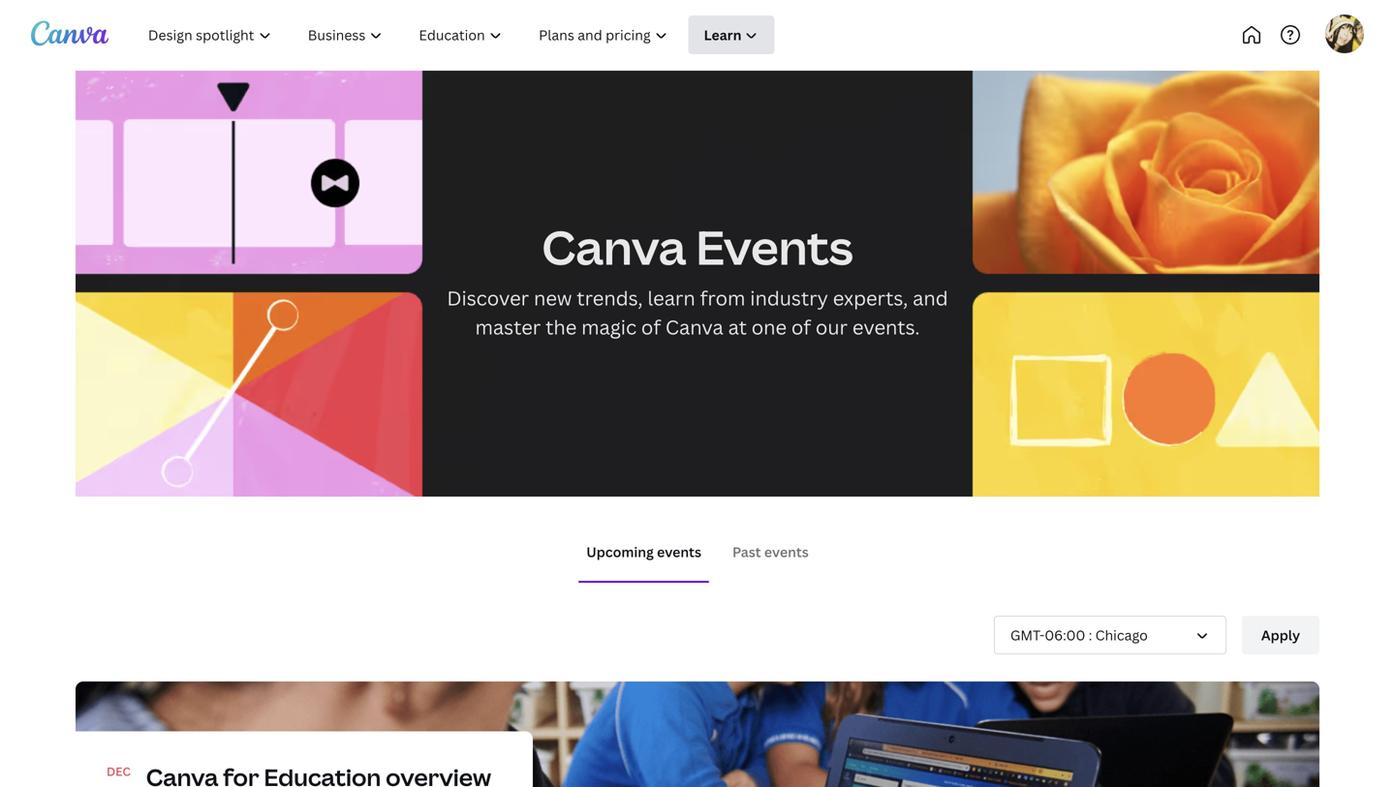 Task type: vqa. For each thing, say whether or not it's contained in the screenshot.
'CAM'
no



Task type: locate. For each thing, give the bounding box(es) containing it.
2 events from the left
[[765, 543, 809, 561]]

discover
[[447, 285, 529, 312]]

0 vertical spatial canva
[[542, 215, 687, 279]]

at
[[728, 314, 747, 341]]

2 of from the left
[[792, 314, 811, 341]]

1 horizontal spatial of
[[792, 314, 811, 341]]

events right past
[[765, 543, 809, 561]]

events for past events
[[765, 543, 809, 561]]

upcoming
[[587, 543, 654, 561]]

canva
[[542, 215, 687, 279], [666, 314, 724, 341]]

the
[[546, 314, 577, 341]]

1 horizontal spatial events
[[765, 543, 809, 561]]

of left our
[[792, 314, 811, 341]]

chicago
[[1096, 626, 1148, 645]]

gmt-
[[1011, 626, 1045, 645]]

of down learn
[[642, 314, 661, 341]]

and
[[913, 285, 948, 312]]

top level navigation element
[[132, 16, 841, 54]]

0 horizontal spatial events
[[657, 543, 702, 561]]

events
[[657, 543, 702, 561], [765, 543, 809, 561]]

1 events from the left
[[657, 543, 702, 561]]

0 horizontal spatial of
[[642, 314, 661, 341]]

experts,
[[833, 285, 908, 312]]

gmt-06:00 : chicago button
[[994, 616, 1227, 655]]

events right upcoming
[[657, 543, 702, 561]]

canva down learn
[[666, 314, 724, 341]]

canva up the trends,
[[542, 215, 687, 279]]

one
[[752, 314, 787, 341]]

trends,
[[577, 285, 643, 312]]

of
[[642, 314, 661, 341], [792, 314, 811, 341]]

events for upcoming events
[[657, 543, 702, 561]]

learn
[[648, 285, 696, 312]]

magic
[[582, 314, 637, 341]]

1 of from the left
[[642, 314, 661, 341]]



Task type: describe. For each thing, give the bounding box(es) containing it.
events.
[[853, 314, 920, 341]]

past events link
[[733, 543, 809, 561]]

events
[[696, 215, 854, 279]]

upcoming events
[[587, 543, 702, 561]]

dec
[[107, 764, 131, 780]]

industry
[[750, 285, 829, 312]]

master
[[475, 314, 541, 341]]

our
[[816, 314, 848, 341]]

gmt-06:00 : chicago
[[1011, 626, 1148, 645]]

dec link
[[76, 681, 1320, 788]]

new
[[534, 285, 572, 312]]

past
[[733, 543, 761, 561]]

canva events discover new trends, learn from industry experts, and master the magic of canva at one of our events.
[[447, 215, 948, 341]]

past events
[[733, 543, 809, 561]]

:
[[1089, 626, 1093, 645]]

1 vertical spatial canva
[[666, 314, 724, 341]]

from
[[700, 285, 746, 312]]

06:00
[[1045, 626, 1086, 645]]



